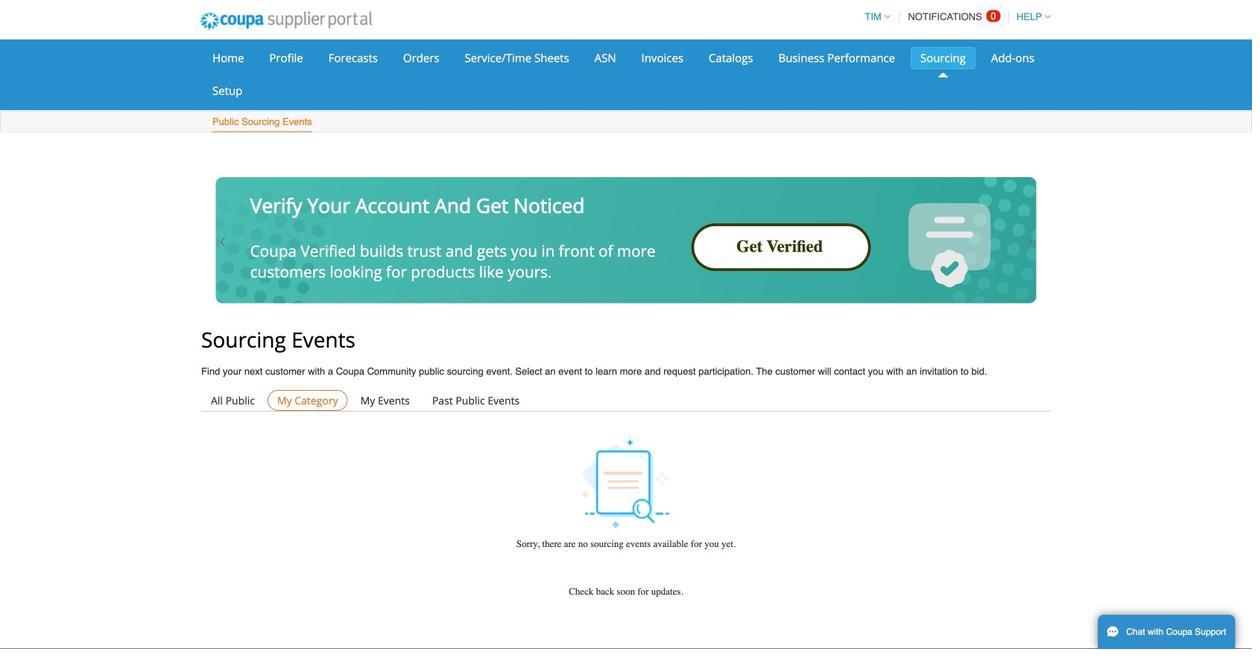 Task type: describe. For each thing, give the bounding box(es) containing it.
coupa supplier portal image
[[190, 2, 382, 40]]

next image
[[1023, 236, 1035, 248]]



Task type: vqa. For each thing, say whether or not it's contained in the screenshot.
"Change Password"
no



Task type: locate. For each thing, give the bounding box(es) containing it.
tab list
[[201, 391, 1051, 412]]

navigation
[[858, 2, 1051, 31]]

previous image
[[217, 236, 229, 248]]



